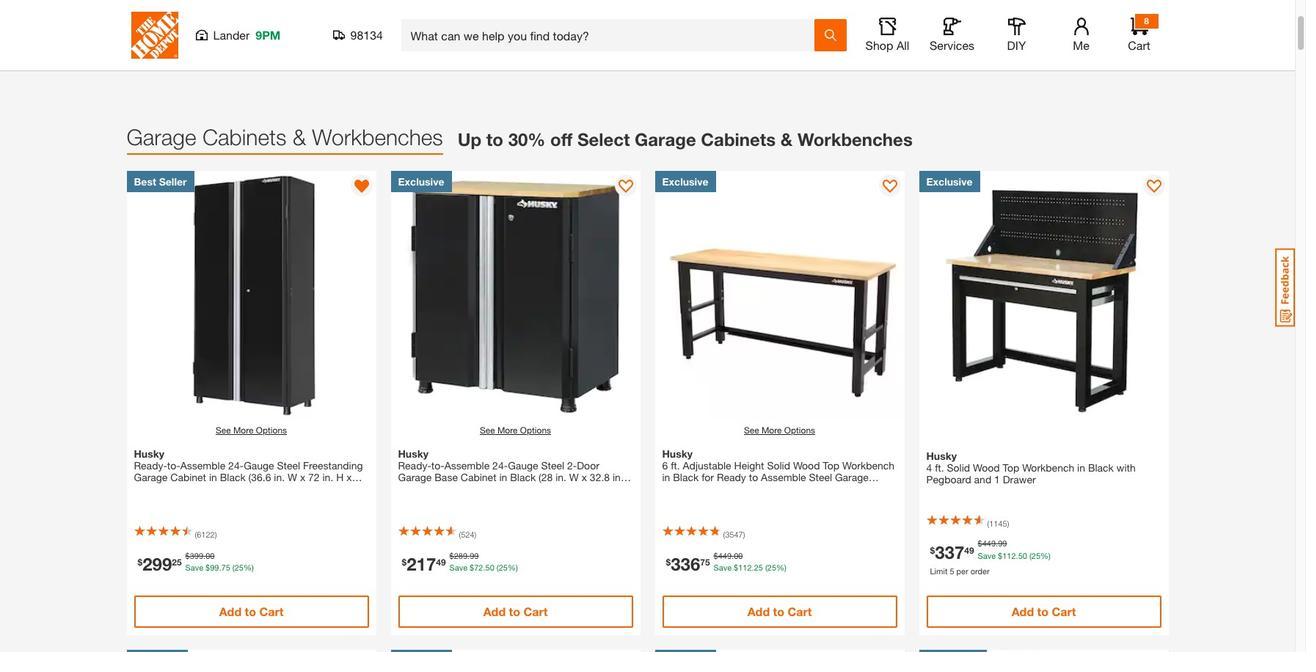 Task type: describe. For each thing, give the bounding box(es) containing it.
) for 337
[[1007, 519, 1009, 528]]

6122
[[197, 529, 215, 539]]

( inside $ 217 49 $ 289 . 99 save $ 72 . 50 ( 25 %)
[[497, 563, 499, 572]]

ready- for 299
[[134, 459, 167, 472]]

217
[[407, 554, 436, 575]]

3 exclusive from the left
[[926, 175, 973, 188]]

save for 337
[[978, 551, 996, 560]]

see for 299
[[216, 425, 231, 436]]

( 1145 )
[[987, 519, 1009, 528]]

%) for 217
[[508, 563, 518, 572]]

husky 6 ft. adjustable height solid wood top workbench in black for ready to assemble steel garage storage system
[[662, 448, 895, 495]]

$ 299 25 $ 399 . 00 save $ 99 . 75 ( 25 %)
[[138, 551, 254, 575]]

289
[[454, 551, 468, 560]]

see more options link for 336
[[744, 424, 815, 437]]

see for 217
[[480, 425, 495, 436]]

base
[[435, 471, 458, 484]]

d) inside husky ready-to-assemble 24-gauge steel freestanding garage cabinet in black (36.6 in. w x 72 in. h x 18.3 in. d)
[[170, 483, 180, 495]]

best
[[134, 175, 156, 188]]

storage inside husky 6 ft. adjustable height solid wood top workbench in black for ready to assemble steel garage storage system
[[662, 483, 698, 495]]

2-
[[567, 459, 577, 472]]

select
[[577, 129, 630, 150]]

selected image
[[354, 180, 369, 194]]

30%
[[508, 129, 545, 150]]

72 inside husky ready-to-assemble 24-gauge steel freestanding garage cabinet in black (36.6 in. w x 72 in. h x 18.3 in. d)
[[308, 471, 320, 484]]

see for 336
[[744, 425, 759, 436]]

24- for 299
[[228, 459, 244, 472]]

5
[[950, 566, 954, 576]]

What can we help you find today? search field
[[411, 20, 813, 51]]

add for 217
[[483, 605, 506, 619]]

ready
[[717, 471, 746, 484]]

garage storage systems & accessories image
[[479, 27, 512, 60]]

3547
[[725, 529, 743, 539]]

solid inside the husky 4 ft. solid wood top workbench in black with pegboard and 1 drawer
[[947, 462, 970, 474]]

save for 336
[[714, 563, 732, 572]]

98134
[[350, 28, 383, 42]]

25 for 217
[[499, 563, 508, 572]]

me button
[[1058, 18, 1105, 53]]

closet storage systems button
[[824, 21, 1176, 65]]

heavy gauge 3-shelf welded steel floor cabinet in black and gray (46 in w x 72 in. h x 24 in. d) image
[[655, 650, 904, 652]]

in inside the husky 4 ft. solid wood top workbench in black with pegboard and 1 drawer
[[1077, 462, 1085, 474]]

add to cart for 217
[[483, 605, 548, 619]]

save for 299
[[185, 563, 203, 572]]

black inside the husky 4 ft. solid wood top workbench in black with pegboard and 1 drawer
[[1088, 462, 1114, 474]]

25 for 299
[[235, 563, 244, 572]]

gauge for 217
[[508, 459, 538, 472]]

shop all
[[866, 38, 910, 52]]

shop all button
[[864, 18, 911, 53]]

for
[[702, 471, 714, 484]]

services button
[[929, 18, 976, 53]]

to for 217
[[509, 605, 520, 619]]

all
[[897, 38, 910, 52]]

best seller
[[134, 175, 187, 188]]

garage cabinets & workbenches button
[[119, 21, 471, 65]]

save for 217
[[450, 563, 467, 572]]

524
[[461, 529, 474, 539]]

services
[[930, 38, 975, 52]]

112 for 336
[[738, 563, 752, 572]]

$ 217 49 $ 289 . 99 save $ 72 . 50 ( 25 %)
[[402, 551, 518, 575]]

door
[[577, 459, 599, 472]]

32.8
[[590, 471, 610, 484]]

top inside the husky 4 ft. solid wood top workbench in black with pegboard and 1 drawer
[[1003, 462, 1020, 474]]

display image
[[1147, 180, 1161, 194]]

me
[[1073, 38, 1090, 52]]

cabinet inside husky ready-to-assemble 24-gauge steel freestanding garage cabinet in black (36.6 in. w x 72 in. h x 18.3 in. d)
[[170, 471, 206, 484]]

diy button
[[993, 18, 1040, 53]]

workbench inside husky 6 ft. adjustable height solid wood top workbench in black for ready to assemble steel garage storage system
[[842, 459, 895, 472]]

garage inside button
[[189, 33, 246, 53]]

18.3 inside husky ready-to-assemble 24-gauge steel 2-door garage base cabinet in black (28 in. w x 32.8 in. h x 18.3 in. d)
[[417, 483, 437, 495]]

%) for 299
[[244, 563, 254, 572]]

& inside button
[[326, 33, 337, 53]]

99 for 337
[[998, 539, 1007, 548]]

garage inside husky 6 ft. adjustable height solid wood top workbench in black for ready to assemble steel garage storage system
[[835, 471, 869, 484]]

4 add to cart from the left
[[1012, 605, 1076, 619]]

( inside $ 336 75 $ 449 . 00 save $ 112 . 25 ( 25 %)
[[765, 563, 767, 572]]

to for 299
[[245, 605, 256, 619]]

cart 8
[[1128, 15, 1150, 52]]

add to cart for 336
[[748, 605, 812, 619]]

workbenches inside button
[[342, 33, 450, 53]]

pegboard
[[926, 473, 971, 486]]

cart for 299
[[259, 605, 284, 619]]

order
[[971, 566, 990, 576]]

seller
[[159, 175, 187, 188]]

add to cart button for 217
[[398, 596, 633, 628]]

and
[[974, 473, 992, 486]]

wood inside husky 6 ft. adjustable height solid wood top workbench in black for ready to assemble steel garage storage system
[[793, 459, 820, 472]]

steel inside husky 6 ft. adjustable height solid wood top workbench in black for ready to assemble steel garage storage system
[[809, 471, 832, 484]]

more for 336
[[762, 425, 782, 436]]

to for 337
[[1037, 605, 1049, 619]]

off
[[550, 129, 573, 150]]

steel for 299
[[277, 459, 300, 472]]

freestanding
[[303, 459, 363, 472]]

garage cabinets & workbenches inside button
[[189, 33, 450, 53]]

husky 4 ft. solid wood top workbench in black with pegboard and 1 drawer
[[926, 450, 1136, 486]]

50 for 217
[[485, 563, 494, 572]]

8
[[1144, 15, 1149, 26]]

$ 336 75 $ 449 . 00 save $ 112 . 25 ( 25 %)
[[666, 551, 787, 575]]

24- for 217
[[492, 459, 508, 472]]

drawer
[[1003, 473, 1036, 486]]

solid inside husky 6 ft. adjustable height solid wood top workbench in black for ready to assemble steel garage storage system
[[767, 459, 790, 472]]

assemble for 299
[[180, 459, 225, 472]]

h inside husky ready-to-assemble 24-gauge steel 2-door garage base cabinet in black (28 in. w x 32.8 in. h x 18.3 in. d)
[[398, 483, 406, 495]]

with
[[1117, 462, 1136, 474]]

50 for 337
[[1018, 551, 1027, 560]]

ft. for 336
[[671, 459, 680, 472]]

shop
[[866, 38, 893, 52]]

systems for garage storage systems & accessories
[[694, 22, 762, 43]]

display image for 217
[[618, 180, 633, 194]]

accessories
[[624, 43, 719, 63]]

6
[[662, 459, 668, 472]]

112 for 337
[[1003, 551, 1016, 560]]

ready-to-assemble 24-gauge steel freestanding garage cabinet in black (36.6 in. w x 72 in. h x 18.3 in. d) image
[[127, 171, 376, 420]]

black inside husky ready-to-assemble 24-gauge steel freestanding garage cabinet in black (36.6 in. w x 72 in. h x 18.3 in. d)
[[220, 471, 246, 484]]

( 524 )
[[459, 529, 476, 539]]

add to cart button for 336
[[662, 596, 897, 628]]

336
[[671, 554, 700, 575]]

9pm
[[256, 28, 281, 42]]

assemble for 217
[[445, 459, 490, 472]]

see more options link for 299
[[216, 424, 287, 437]]

1
[[994, 473, 1000, 486]]

) for 217
[[474, 529, 476, 539]]

25 for 336
[[767, 563, 776, 572]]

systems for closet storage systems
[[1051, 33, 1119, 53]]

00 for 299
[[206, 551, 215, 560]]

system
[[701, 483, 736, 495]]

up to 30% off select garage cabinets & workbenches
[[458, 129, 913, 150]]

4 add from the left
[[1012, 605, 1034, 619]]



Task type: vqa. For each thing, say whether or not it's contained in the screenshot.
submit search icon
no



Task type: locate. For each thing, give the bounding box(es) containing it.
black
[[1088, 462, 1114, 474], [220, 471, 246, 484], [510, 471, 536, 484], [673, 471, 699, 484]]

25 inside $ 337 49 $ 449 . 99 save $ 112 . 50 ( 25 %) limit 5 per order
[[1032, 551, 1041, 560]]

1 horizontal spatial cabinet
[[461, 471, 496, 484]]

in inside husky 6 ft. adjustable height solid wood top workbench in black for ready to assemble steel garage storage system
[[662, 471, 670, 484]]

24- left (28
[[492, 459, 508, 472]]

2 to- from the left
[[431, 459, 445, 472]]

1 ready- from the left
[[134, 459, 167, 472]]

0 horizontal spatial assemble
[[180, 459, 225, 472]]

exclusive for 336
[[662, 175, 709, 188]]

ready- inside husky ready-to-assemble 24-gauge steel freestanding garage cabinet in black (36.6 in. w x 72 in. h x 18.3 in. d)
[[134, 459, 167, 472]]

( 6122 )
[[195, 529, 217, 539]]

2 options from the left
[[520, 425, 551, 436]]

1 horizontal spatial see more options link
[[480, 424, 551, 437]]

1 horizontal spatial 72
[[474, 563, 483, 572]]

1 horizontal spatial 24-
[[492, 459, 508, 472]]

up
[[458, 129, 482, 150]]

0 horizontal spatial see more options
[[216, 425, 287, 436]]

1 horizontal spatial more
[[497, 425, 518, 436]]

add for 299
[[219, 605, 242, 619]]

1 horizontal spatial assemble
[[445, 459, 490, 472]]

black left (28
[[510, 471, 536, 484]]

2 see more options link from the left
[[480, 424, 551, 437]]

49 inside $ 337 49 $ 449 . 99 save $ 112 . 50 ( 25 %) limit 5 per order
[[964, 545, 974, 556]]

1 00 from the left
[[206, 551, 215, 560]]

1 cabinet from the left
[[170, 471, 206, 484]]

add to cart for 299
[[219, 605, 284, 619]]

top inside husky 6 ft. adjustable height solid wood top workbench in black for ready to assemble steel garage storage system
[[823, 459, 840, 472]]

feedback link image
[[1275, 248, 1295, 327]]

0 horizontal spatial 72
[[308, 471, 320, 484]]

0 vertical spatial 50
[[1018, 551, 1027, 560]]

exclusive for 217
[[398, 175, 444, 188]]

cabinets inside button
[[251, 33, 321, 53]]

add to cart up heavy gauge 3-shelf welded steel floor cabinet in black and gray (46 in w x 72 in. h x 24 in. d) image
[[748, 605, 812, 619]]

112 inside $ 337 49 $ 449 . 99 save $ 112 . 50 ( 25 %) limit 5 per order
[[1003, 551, 1016, 560]]

cart
[[1128, 38, 1150, 52], [259, 605, 284, 619], [524, 605, 548, 619], [788, 605, 812, 619], [1052, 605, 1076, 619]]

24-
[[228, 459, 244, 472], [492, 459, 508, 472]]

ready-to-assemble 24-gauge steel freestanding garage cabinet in black (30.5 in. w x 72 in. h x 18.3 in. d) image
[[127, 650, 376, 652]]

0 horizontal spatial solid
[[767, 459, 790, 472]]

0 vertical spatial 449
[[982, 539, 996, 548]]

options up husky ready-to-assemble 24-gauge steel 2-door garage base cabinet in black (28 in. w x 32.8 in. h x 18.3 in. d)
[[520, 425, 551, 436]]

49 inside $ 217 49 $ 289 . 99 save $ 72 . 50 ( 25 %)
[[436, 557, 446, 568]]

husky ready-to-assemble 24-gauge steel 2-door garage base cabinet in black (28 in. w x 32.8 in. h x 18.3 in. d)
[[398, 448, 624, 495]]

ready-to-assemble 24-gauge steel 2-door garage base cabinet in black (28 in. w x 32.8 in. h x 18.3 in. d) image
[[391, 171, 640, 420]]

)
[[1007, 519, 1009, 528], [215, 529, 217, 539], [474, 529, 476, 539], [743, 529, 745, 539]]

1 horizontal spatial top
[[1003, 462, 1020, 474]]

cart up heavy gauge 3-shelf welded steel floor cabinet in black and gray (46 in w x 72 in. h x 24 in. d) image
[[788, 605, 812, 619]]

w right the (36.6
[[288, 471, 297, 484]]

to right up
[[486, 129, 503, 150]]

2 w from the left
[[569, 471, 579, 484]]

add up 'ready-to-assemble 24-gauge steel freestanding garage cabinet in red (30.5 in. w x 72 in. h x 18.3 in. d)' image
[[483, 605, 506, 619]]

) up $ 299 25 $ 399 . 00 save $ 99 . 75 ( 25 %)
[[215, 529, 217, 539]]

2 horizontal spatial assemble
[[761, 471, 806, 484]]

black inside husky ready-to-assemble 24-gauge steel 2-door garage base cabinet in black (28 in. w x 32.8 in. h x 18.3 in. d)
[[510, 471, 536, 484]]

add to cart button up heavy gauge 3-shelf welded steel floor cabinet in black and gray (46 in w x 72 in. h x 24 in. d) image
[[662, 596, 897, 628]]

1 add to cart button from the left
[[134, 596, 369, 628]]

0 horizontal spatial systems
[[694, 22, 762, 43]]

0 horizontal spatial gauge
[[244, 459, 274, 472]]

in left (28
[[499, 471, 507, 484]]

%) for 336
[[776, 563, 787, 572]]

save inside $ 299 25 $ 399 . 00 save $ 99 . 75 ( 25 %)
[[185, 563, 203, 572]]

1 horizontal spatial ft.
[[935, 462, 944, 474]]

see up husky ready-to-assemble 24-gauge steel 2-door garage base cabinet in black (28 in. w x 32.8 in. h x 18.3 in. d)
[[480, 425, 495, 436]]

2 display image from the left
[[882, 180, 897, 194]]

save inside $ 217 49 $ 289 . 99 save $ 72 . 50 ( 25 %)
[[450, 563, 467, 572]]

black left "for"
[[673, 471, 699, 484]]

99 inside $ 299 25 $ 399 . 00 save $ 99 . 75 ( 25 %)
[[210, 563, 219, 572]]

husky for 336
[[662, 448, 693, 460]]

w left "32.8"
[[569, 471, 579, 484]]

49 up "per"
[[964, 545, 974, 556]]

%) inside $ 336 75 $ 449 . 00 save $ 112 . 25 ( 25 %)
[[776, 563, 787, 572]]

more up husky ready-to-assemble 24-gauge steel 2-door garage base cabinet in black (28 in. w x 32.8 in. h x 18.3 in. d)
[[497, 425, 518, 436]]

more up husky 6 ft. adjustable height solid wood top workbench in black for ready to assemble steel garage storage system
[[762, 425, 782, 436]]

garage cabinets & workbenches
[[189, 33, 450, 53], [127, 124, 443, 150]]

25 inside $ 217 49 $ 289 . 99 save $ 72 . 50 ( 25 %)
[[499, 563, 508, 572]]

garage cabinets & workbenches image
[[127, 27, 160, 60]]

2 add to cart button from the left
[[398, 596, 633, 628]]

1 add to cart from the left
[[219, 605, 284, 619]]

assemble inside husky ready-to-assemble 24-gauge steel freestanding garage cabinet in black (36.6 in. w x 72 in. h x 18.3 in. d)
[[180, 459, 225, 472]]

1 see from the left
[[216, 425, 231, 436]]

3 see more options link from the left
[[744, 424, 815, 437]]

1 display image from the left
[[618, 180, 633, 194]]

1 vertical spatial 449
[[718, 551, 732, 560]]

75 inside $ 299 25 $ 399 . 00 save $ 99 . 75 ( 25 %)
[[221, 563, 230, 572]]

72
[[308, 471, 320, 484], [474, 563, 483, 572]]

1 horizontal spatial workbench
[[1022, 462, 1074, 474]]

ready- for 217
[[398, 459, 431, 472]]

options up husky ready-to-assemble 24-gauge steel freestanding garage cabinet in black (36.6 in. w x 72 in. h x 18.3 in. d)
[[256, 425, 287, 436]]

399
[[190, 551, 203, 560]]

) for 336
[[743, 529, 745, 539]]

add to cart up ready-to-assemble 24-gauge steel wall mounted garage cabinet in black (28 in. w x 29.7 in. h x 12 in. d) image
[[1012, 605, 1076, 619]]

in left "for"
[[662, 471, 670, 484]]

&
[[767, 22, 778, 43], [326, 33, 337, 53], [293, 124, 306, 150], [781, 129, 793, 150]]

1 d) from the left
[[170, 483, 180, 495]]

to- for 217
[[431, 459, 445, 472]]

) for 299
[[215, 529, 217, 539]]

see more options link up husky 6 ft. adjustable height solid wood top workbench in black for ready to assemble steel garage storage system
[[744, 424, 815, 437]]

storage inside garage storage systems & accessories
[[627, 22, 689, 43]]

see more options up husky ready-to-assemble 24-gauge steel 2-door garage base cabinet in black (28 in. w x 32.8 in. h x 18.3 in. d)
[[480, 425, 551, 436]]

workbenches
[[342, 33, 450, 53], [312, 124, 443, 150], [798, 129, 913, 150]]

0 horizontal spatial h
[[336, 471, 344, 484]]

steel inside husky ready-to-assemble 24-gauge steel freestanding garage cabinet in black (36.6 in. w x 72 in. h x 18.3 in. d)
[[277, 459, 300, 472]]

options for 336
[[784, 425, 815, 436]]

workbench left the 4
[[842, 459, 895, 472]]

husky ready-to-assemble 24-gauge steel freestanding garage cabinet in black (36.6 in. w x 72 in. h x 18.3 in. d)
[[134, 448, 363, 495]]

0 horizontal spatial 99
[[210, 563, 219, 572]]

00
[[206, 551, 215, 560], [734, 551, 743, 560]]

2 horizontal spatial see
[[744, 425, 759, 436]]

save down ( 3547 )
[[714, 563, 732, 572]]

(36.6
[[248, 471, 271, 484]]

garage storage systems & accessories
[[565, 22, 778, 63]]

systems inside garage storage systems & accessories
[[694, 22, 762, 43]]

ft.
[[671, 459, 680, 472], [935, 462, 944, 474]]

to-
[[167, 459, 180, 472], [431, 459, 445, 472]]

6 ft. adjustable height solid wood top workbench in black for ready to assemble steel garage storage system image
[[655, 171, 904, 420]]

4 add to cart button from the left
[[926, 596, 1161, 628]]

0 horizontal spatial 00
[[206, 551, 215, 560]]

cart down "8"
[[1128, 38, 1150, 52]]

0 horizontal spatial d)
[[170, 483, 180, 495]]

1 to- from the left
[[167, 459, 180, 472]]

wood inside the husky 4 ft. solid wood top workbench in black with pegboard and 1 drawer
[[973, 462, 1000, 474]]

w
[[288, 471, 297, 484], [569, 471, 579, 484]]

add to cart button
[[134, 596, 369, 628], [398, 596, 633, 628], [662, 596, 897, 628], [926, 596, 1161, 628]]

449 down ( 1145 )
[[982, 539, 996, 548]]

save inside $ 336 75 $ 449 . 00 save $ 112 . 25 ( 25 %)
[[714, 563, 732, 572]]

w inside husky ready-to-assemble 24-gauge steel freestanding garage cabinet in black (36.6 in. w x 72 in. h x 18.3 in. d)
[[288, 471, 297, 484]]

1 horizontal spatial to-
[[431, 459, 445, 472]]

24- left the (36.6
[[228, 459, 244, 472]]

0 horizontal spatial 18.3
[[134, 483, 154, 495]]

assemble inside husky ready-to-assemble 24-gauge steel 2-door garage base cabinet in black (28 in. w x 32.8 in. h x 18.3 in. d)
[[445, 459, 490, 472]]

1 vertical spatial 72
[[474, 563, 483, 572]]

( inside $ 299 25 $ 399 . 00 save $ 99 . 75 ( 25 %)
[[232, 563, 235, 572]]

24- inside husky ready-to-assemble 24-gauge steel freestanding garage cabinet in black (36.6 in. w x 72 in. h x 18.3 in. d)
[[228, 459, 244, 472]]

options for 217
[[520, 425, 551, 436]]

save down "399"
[[185, 563, 203, 572]]

00 right "399"
[[206, 551, 215, 560]]

50 inside $ 337 49 $ 449 . 99 save $ 112 . 50 ( 25 %) limit 5 per order
[[1018, 551, 1027, 560]]

add to cart up ready-to-assemble 24-gauge steel freestanding garage cabinet in black (30.5 in. w x 72 in. h x 18.3 in. d) image
[[219, 605, 284, 619]]

h inside husky ready-to-assemble 24-gauge steel freestanding garage cabinet in black (36.6 in. w x 72 in. h x 18.3 in. d)
[[336, 471, 344, 484]]

see more options
[[216, 425, 287, 436], [480, 425, 551, 436], [744, 425, 815, 436]]

black inside husky 6 ft. adjustable height solid wood top workbench in black for ready to assemble steel garage storage system
[[673, 471, 699, 484]]

gauge
[[244, 459, 274, 472], [508, 459, 538, 472]]

adjustable
[[683, 459, 731, 472]]

in inside husky ready-to-assemble 24-gauge steel freestanding garage cabinet in black (36.6 in. w x 72 in. h x 18.3 in. d)
[[209, 471, 217, 484]]

see more options for 299
[[216, 425, 287, 436]]

0 vertical spatial 99
[[998, 539, 1007, 548]]

steel for 217
[[541, 459, 564, 472]]

assemble left the (36.6
[[180, 459, 225, 472]]

72 down 524
[[474, 563, 483, 572]]

0 horizontal spatial see more options link
[[216, 424, 287, 437]]

assemble
[[180, 459, 225, 472], [445, 459, 490, 472], [761, 471, 806, 484]]

0 horizontal spatial workbench
[[842, 459, 895, 472]]

assemble right ready
[[761, 471, 806, 484]]

steel inside husky ready-to-assemble 24-gauge steel 2-door garage base cabinet in black (28 in. w x 32.8 in. h x 18.3 in. d)
[[541, 459, 564, 472]]

to- for 299
[[167, 459, 180, 472]]

to right ready
[[749, 471, 758, 484]]

1 horizontal spatial systems
[[1051, 33, 1119, 53]]

see more options for 336
[[744, 425, 815, 436]]

2 cabinet from the left
[[461, 471, 496, 484]]

to up 'ready-to-assemble 24-gauge steel freestanding garage cabinet in red (30.5 in. w x 72 in. h x 18.3 in. d)' image
[[509, 605, 520, 619]]

save up order
[[978, 551, 996, 560]]

1 horizontal spatial see
[[480, 425, 495, 436]]

2 add from the left
[[483, 605, 506, 619]]

husky inside the husky 4 ft. solid wood top workbench in black with pegboard and 1 drawer
[[926, 450, 957, 462]]

0 horizontal spatial w
[[288, 471, 297, 484]]

72 right the (36.6
[[308, 471, 320, 484]]

see more options up husky ready-to-assemble 24-gauge steel freestanding garage cabinet in black (36.6 in. w x 72 in. h x 18.3 in. d)
[[216, 425, 287, 436]]

to for 336
[[773, 605, 784, 619]]

1 horizontal spatial 18.3
[[417, 483, 437, 495]]

0 horizontal spatial see
[[216, 425, 231, 436]]

112 down ( 3547 )
[[738, 563, 752, 572]]

3 add to cart from the left
[[748, 605, 812, 619]]

%) inside $ 299 25 $ 399 . 00 save $ 99 . 75 ( 25 %)
[[244, 563, 254, 572]]

0 horizontal spatial ft.
[[671, 459, 680, 472]]

112 down ( 1145 )
[[1003, 551, 1016, 560]]

449 for 337
[[982, 539, 996, 548]]

see
[[216, 425, 231, 436], [480, 425, 495, 436], [744, 425, 759, 436]]

(
[[987, 519, 989, 528], [195, 529, 197, 539], [459, 529, 461, 539], [723, 529, 725, 539], [1030, 551, 1032, 560], [232, 563, 235, 572], [497, 563, 499, 572], [765, 563, 767, 572]]

cart for 217
[[524, 605, 548, 619]]

1 vertical spatial garage cabinets & workbenches
[[127, 124, 443, 150]]

see more options for 217
[[480, 425, 551, 436]]

assemble inside husky 6 ft. adjustable height solid wood top workbench in black for ready to assemble steel garage storage system
[[761, 471, 806, 484]]

cabinets
[[251, 33, 321, 53], [202, 124, 286, 150], [701, 129, 776, 150]]

%) for 337
[[1041, 551, 1051, 560]]

337
[[935, 542, 964, 562]]

ready-to-assemble 24-gauge steel freestanding garage cabinet in red (30.5 in. w x 72 in. h x 18.3 in. d) image
[[391, 650, 640, 652]]

1 vertical spatial 112
[[738, 563, 752, 572]]

0 horizontal spatial 50
[[485, 563, 494, 572]]

to- inside husky ready-to-assemble 24-gauge steel 2-door garage base cabinet in black (28 in. w x 32.8 in. h x 18.3 in. d)
[[431, 459, 445, 472]]

& inside garage storage systems & accessories
[[767, 22, 778, 43]]

2 gauge from the left
[[508, 459, 538, 472]]

ft. inside the husky 4 ft. solid wood top workbench in black with pegboard and 1 drawer
[[935, 462, 944, 474]]

1 horizontal spatial 112
[[1003, 551, 1016, 560]]

1 horizontal spatial solid
[[947, 462, 970, 474]]

2 see more options from the left
[[480, 425, 551, 436]]

3 more from the left
[[762, 425, 782, 436]]

2 24- from the left
[[492, 459, 508, 472]]

1145
[[989, 519, 1007, 528]]

75
[[700, 557, 710, 568], [221, 563, 230, 572]]

cart up ready-to-assemble 24-gauge steel wall mounted garage cabinet in black (28 in. w x 29.7 in. h x 12 in. d) image
[[1052, 605, 1076, 619]]

steel
[[277, 459, 300, 472], [541, 459, 564, 472], [809, 471, 832, 484]]

limit
[[930, 566, 948, 576]]

1 horizontal spatial ready-
[[398, 459, 431, 472]]

in.
[[274, 471, 285, 484], [322, 471, 333, 484], [556, 471, 567, 484], [613, 471, 624, 484], [157, 483, 168, 495], [439, 483, 450, 495]]

1 w from the left
[[288, 471, 297, 484]]

husky for 217
[[398, 448, 429, 460]]

1 horizontal spatial options
[[520, 425, 551, 436]]

wood
[[793, 459, 820, 472], [973, 462, 1000, 474]]

1 horizontal spatial 75
[[700, 557, 710, 568]]

2 00 from the left
[[734, 551, 743, 560]]

ft. right 6
[[671, 459, 680, 472]]

1 see more options link from the left
[[216, 424, 287, 437]]

0 horizontal spatial exclusive
[[398, 175, 444, 188]]

299
[[143, 554, 172, 575]]

ready- inside husky ready-to-assemble 24-gauge steel 2-door garage base cabinet in black (28 in. w x 32.8 in. h x 18.3 in. d)
[[398, 459, 431, 472]]

more up husky ready-to-assemble 24-gauge steel freestanding garage cabinet in black (36.6 in. w x 72 in. h x 18.3 in. d)
[[233, 425, 254, 436]]

add to cart up 'ready-to-assemble 24-gauge steel freestanding garage cabinet in red (30.5 in. w x 72 in. h x 18.3 in. d)' image
[[483, 605, 548, 619]]

2 exclusive from the left
[[662, 175, 709, 188]]

0 horizontal spatial ready-
[[134, 459, 167, 472]]

in left the (36.6
[[209, 471, 217, 484]]

2 horizontal spatial exclusive
[[926, 175, 973, 188]]

storage for closet
[[984, 33, 1046, 53]]

) up $ 217 49 $ 289 . 99 save $ 72 . 50 ( 25 %)
[[474, 529, 476, 539]]

(28
[[539, 471, 553, 484]]

1 exclusive from the left
[[398, 175, 444, 188]]

0 horizontal spatial wood
[[793, 459, 820, 472]]

save down 289
[[450, 563, 467, 572]]

options
[[256, 425, 287, 436], [520, 425, 551, 436], [784, 425, 815, 436]]

ready-to-assemble 24-gauge steel wall mounted garage cabinet in black (28 in. w x 29.7 in. h x 12 in. d) image
[[919, 650, 1169, 652]]

98134 button
[[333, 28, 383, 43]]

00 for 336
[[734, 551, 743, 560]]

2 horizontal spatial see more options link
[[744, 424, 815, 437]]

diy
[[1007, 38, 1026, 52]]

lander 9pm
[[213, 28, 281, 42]]

0 horizontal spatial 112
[[738, 563, 752, 572]]

wood right height
[[793, 459, 820, 472]]

2 more from the left
[[497, 425, 518, 436]]

99 for 217
[[470, 551, 479, 560]]

cabinet
[[170, 471, 206, 484], [461, 471, 496, 484]]

0 horizontal spatial 449
[[718, 551, 732, 560]]

to up ready-to-assemble 24-gauge steel wall mounted garage cabinet in black (28 in. w x 29.7 in. h x 12 in. d) image
[[1037, 605, 1049, 619]]

more for 299
[[233, 425, 254, 436]]

d) inside husky ready-to-assemble 24-gauge steel 2-door garage base cabinet in black (28 in. w x 32.8 in. h x 18.3 in. d)
[[453, 483, 463, 495]]

1 horizontal spatial 99
[[470, 551, 479, 560]]

lander
[[213, 28, 250, 42]]

garage storage systems & accessories button
[[471, 21, 824, 65]]

2 add to cart from the left
[[483, 605, 548, 619]]

gauge inside husky ready-to-assemble 24-gauge steel 2-door garage base cabinet in black (28 in. w x 32.8 in. h x 18.3 in. d)
[[508, 459, 538, 472]]

steel left 2- at the left of page
[[541, 459, 564, 472]]

black left with
[[1088, 462, 1114, 474]]

( inside $ 337 49 $ 449 . 99 save $ 112 . 50 ( 25 %) limit 5 per order
[[1030, 551, 1032, 560]]

workbench right 1
[[1022, 462, 1074, 474]]

99 down ( 1145 )
[[998, 539, 1007, 548]]

gauge for 299
[[244, 459, 274, 472]]

closet
[[929, 33, 979, 53]]

add to cart
[[219, 605, 284, 619], [483, 605, 548, 619], [748, 605, 812, 619], [1012, 605, 1076, 619]]

0 vertical spatial garage cabinets & workbenches
[[189, 33, 450, 53]]

to inside husky 6 ft. adjustable height solid wood top workbench in black for ready to assemble steel garage storage system
[[749, 471, 758, 484]]

add up ready-to-assemble 24-gauge steel wall mounted garage cabinet in black (28 in. w x 29.7 in. h x 12 in. d) image
[[1012, 605, 1034, 619]]

systems
[[694, 22, 762, 43], [1051, 33, 1119, 53]]

1 horizontal spatial 50
[[1018, 551, 1027, 560]]

1 horizontal spatial 449
[[982, 539, 996, 548]]

add to cart button for 299
[[134, 596, 369, 628]]

storage for garage
[[627, 22, 689, 43]]

50 inside $ 217 49 $ 289 . 99 save $ 72 . 50 ( 25 %)
[[485, 563, 494, 572]]

( 3547 )
[[723, 529, 745, 539]]

the home depot logo image
[[131, 12, 178, 59]]

see more options link
[[216, 424, 287, 437], [480, 424, 551, 437], [744, 424, 815, 437]]

per
[[957, 566, 968, 576]]

options up husky 6 ft. adjustable height solid wood top workbench in black for ready to assemble steel garage storage system
[[784, 425, 815, 436]]

0 horizontal spatial 49
[[436, 557, 446, 568]]

steel right height
[[809, 471, 832, 484]]

black left the (36.6
[[220, 471, 246, 484]]

1 horizontal spatial 49
[[964, 545, 974, 556]]

1 vertical spatial 49
[[436, 557, 446, 568]]

%)
[[1041, 551, 1051, 560], [244, 563, 254, 572], [508, 563, 518, 572], [776, 563, 787, 572]]

0 horizontal spatial top
[[823, 459, 840, 472]]

1 horizontal spatial h
[[398, 483, 406, 495]]

x
[[300, 471, 305, 484], [346, 471, 352, 484], [582, 471, 587, 484], [408, 483, 414, 495]]

see more options up husky 6 ft. adjustable height solid wood top workbench in black for ready to assemble steel garage storage system
[[744, 425, 815, 436]]

99
[[998, 539, 1007, 548], [470, 551, 479, 560], [210, 563, 219, 572]]

2 horizontal spatial more
[[762, 425, 782, 436]]

00 down ( 3547 )
[[734, 551, 743, 560]]

4 ft. solid wood top workbench in black with pegboard and 1 drawer image
[[919, 171, 1169, 420]]

add for 336
[[748, 605, 770, 619]]

49 for 337
[[964, 545, 974, 556]]

3 see from the left
[[744, 425, 759, 436]]

449 inside $ 336 75 $ 449 . 00 save $ 112 . 25 ( 25 %)
[[718, 551, 732, 560]]

exclusive
[[398, 175, 444, 188], [662, 175, 709, 188], [926, 175, 973, 188]]

) up $ 337 49 $ 449 . 99 save $ 112 . 50 ( 25 %) limit 5 per order
[[1007, 519, 1009, 528]]

add to cart button up ready-to-assemble 24-gauge steel wall mounted garage cabinet in black (28 in. w x 29.7 in. h x 12 in. d) image
[[926, 596, 1161, 628]]

3 options from the left
[[784, 425, 815, 436]]

2 horizontal spatial see more options
[[744, 425, 815, 436]]

husky inside husky ready-to-assemble 24-gauge steel freestanding garage cabinet in black (36.6 in. w x 72 in. h x 18.3 in. d)
[[134, 448, 164, 460]]

2 ready- from the left
[[398, 459, 431, 472]]

cart for 336
[[788, 605, 812, 619]]

husky for 299
[[134, 448, 164, 460]]

solid
[[767, 459, 790, 472], [947, 462, 970, 474]]

24- inside husky ready-to-assemble 24-gauge steel 2-door garage base cabinet in black (28 in. w x 32.8 in. h x 18.3 in. d)
[[492, 459, 508, 472]]

1 see more options from the left
[[216, 425, 287, 436]]

1 24- from the left
[[228, 459, 244, 472]]

1 add from the left
[[219, 605, 242, 619]]

3 add to cart button from the left
[[662, 596, 897, 628]]

workbench inside the husky 4 ft. solid wood top workbench in black with pegboard and 1 drawer
[[1022, 462, 1074, 474]]

solid right height
[[767, 459, 790, 472]]

3 add from the left
[[748, 605, 770, 619]]

1 horizontal spatial 00
[[734, 551, 743, 560]]

ft. right the 4
[[935, 462, 944, 474]]

25 for 337
[[1032, 551, 1041, 560]]

1 horizontal spatial display image
[[882, 180, 897, 194]]

112 inside $ 336 75 $ 449 . 00 save $ 112 . 25 ( 25 %)
[[738, 563, 752, 572]]

assemble up ( 524 )
[[445, 459, 490, 472]]

see up height
[[744, 425, 759, 436]]

0 horizontal spatial 24-
[[228, 459, 244, 472]]

gauge inside husky ready-to-assemble 24-gauge steel freestanding garage cabinet in black (36.6 in. w x 72 in. h x 18.3 in. d)
[[244, 459, 274, 472]]

garage inside garage storage systems & accessories
[[565, 22, 623, 43]]

height
[[734, 459, 764, 472]]

more
[[233, 425, 254, 436], [497, 425, 518, 436], [762, 425, 782, 436]]

449 inside $ 337 49 $ 449 . 99 save $ 112 . 50 ( 25 %) limit 5 per order
[[982, 539, 996, 548]]

cabinet right base
[[461, 471, 496, 484]]

cabinet up 6122 in the left bottom of the page
[[170, 471, 206, 484]]

in
[[1077, 462, 1085, 474], [209, 471, 217, 484], [499, 471, 507, 484], [662, 471, 670, 484]]

more for 217
[[497, 425, 518, 436]]

storage
[[627, 22, 689, 43], [984, 33, 1046, 53], [662, 483, 698, 495]]

0 horizontal spatial steel
[[277, 459, 300, 472]]

wood left drawer
[[973, 462, 1000, 474]]

.
[[996, 539, 998, 548], [203, 551, 206, 560], [468, 551, 470, 560], [732, 551, 734, 560], [1016, 551, 1018, 560], [219, 563, 221, 572], [483, 563, 485, 572], [752, 563, 754, 572]]

1 horizontal spatial gauge
[[508, 459, 538, 472]]

save inside $ 337 49 $ 449 . 99 save $ 112 . 50 ( 25 %) limit 5 per order
[[978, 551, 996, 560]]

75 inside $ 336 75 $ 449 . 00 save $ 112 . 25 ( 25 %)
[[700, 557, 710, 568]]

3 see more options from the left
[[744, 425, 815, 436]]

2 d) from the left
[[453, 483, 463, 495]]

0 vertical spatial 72
[[308, 471, 320, 484]]

0 horizontal spatial to-
[[167, 459, 180, 472]]

2 18.3 from the left
[[417, 483, 437, 495]]

4
[[926, 462, 932, 474]]

to
[[486, 129, 503, 150], [749, 471, 758, 484], [245, 605, 256, 619], [509, 605, 520, 619], [773, 605, 784, 619], [1037, 605, 1049, 619]]

$ 337 49 $ 449 . 99 save $ 112 . 50 ( 25 %) limit 5 per order
[[930, 539, 1051, 576]]

d)
[[170, 483, 180, 495], [453, 483, 463, 495]]

cart up ready-to-assemble 24-gauge steel freestanding garage cabinet in black (30.5 in. w x 72 in. h x 18.3 in. d) image
[[259, 605, 284, 619]]

1 vertical spatial 99
[[470, 551, 479, 560]]

1 vertical spatial 50
[[485, 563, 494, 572]]

1 horizontal spatial d)
[[453, 483, 463, 495]]

add to cart button up ready-to-assemble 24-gauge steel freestanding garage cabinet in black (30.5 in. w x 72 in. h x 18.3 in. d) image
[[134, 596, 369, 628]]

449 down ( 3547 )
[[718, 551, 732, 560]]

%) inside $ 217 49 $ 289 . 99 save $ 72 . 50 ( 25 %)
[[508, 563, 518, 572]]

w inside husky ready-to-assemble 24-gauge steel 2-door garage base cabinet in black (28 in. w x 32.8 in. h x 18.3 in. d)
[[569, 471, 579, 484]]

cart up 'ready-to-assemble 24-gauge steel freestanding garage cabinet in red (30.5 in. w x 72 in. h x 18.3 in. d)' image
[[524, 605, 548, 619]]

in inside husky ready-to-assemble 24-gauge steel 2-door garage base cabinet in black (28 in. w x 32.8 in. h x 18.3 in. d)
[[499, 471, 507, 484]]

1 18.3 from the left
[[134, 483, 154, 495]]

00 inside $ 299 25 $ 399 . 00 save $ 99 . 75 ( 25 %)
[[206, 551, 215, 560]]

h
[[336, 471, 344, 484], [398, 483, 406, 495]]

2 vertical spatial 99
[[210, 563, 219, 572]]

1 horizontal spatial steel
[[541, 459, 564, 472]]

%) inside $ 337 49 $ 449 . 99 save $ 112 . 50 ( 25 %) limit 5 per order
[[1041, 551, 1051, 560]]

0 vertical spatial 112
[[1003, 551, 1016, 560]]

99 right 289
[[470, 551, 479, 560]]

garage inside husky ready-to-assemble 24-gauge steel freestanding garage cabinet in black (36.6 in. w x 72 in. h x 18.3 in. d)
[[134, 471, 168, 484]]

72 inside $ 217 49 $ 289 . 99 save $ 72 . 50 ( 25 %)
[[474, 563, 483, 572]]

449 for 336
[[718, 551, 732, 560]]

closet storage systems image
[[831, 27, 864, 60]]

see up husky ready-to-assemble 24-gauge steel freestanding garage cabinet in black (36.6 in. w x 72 in. h x 18.3 in. d)
[[216, 425, 231, 436]]

ft. for 337
[[935, 462, 944, 474]]

husky inside husky 6 ft. adjustable height solid wood top workbench in black for ready to assemble steel garage storage system
[[662, 448, 693, 460]]

99 inside $ 217 49 $ 289 . 99 save $ 72 . 50 ( 25 %)
[[470, 551, 479, 560]]

display image for 336
[[882, 180, 897, 194]]

1 horizontal spatial w
[[569, 471, 579, 484]]

) up $ 336 75 $ 449 . 00 save $ 112 . 25 ( 25 %)
[[743, 529, 745, 539]]

solid left and at the right bottom
[[947, 462, 970, 474]]

2 horizontal spatial options
[[784, 425, 815, 436]]

2 horizontal spatial 99
[[998, 539, 1007, 548]]

49 for 217
[[436, 557, 446, 568]]

0 horizontal spatial 75
[[221, 563, 230, 572]]

display image
[[618, 180, 633, 194], [882, 180, 897, 194]]

ft. inside husky 6 ft. adjustable height solid wood top workbench in black for ready to assemble steel garage storage system
[[671, 459, 680, 472]]

0 horizontal spatial options
[[256, 425, 287, 436]]

options for 299
[[256, 425, 287, 436]]

0 horizontal spatial cabinet
[[170, 471, 206, 484]]

1 horizontal spatial wood
[[973, 462, 1000, 474]]

add up heavy gauge 3-shelf welded steel floor cabinet in black and gray (46 in w x 72 in. h x 24 in. d) image
[[748, 605, 770, 619]]

$
[[978, 539, 982, 548], [930, 545, 935, 556], [185, 551, 190, 560], [450, 551, 454, 560], [714, 551, 718, 560], [998, 551, 1003, 560], [138, 557, 143, 568], [402, 557, 407, 568], [666, 557, 671, 568], [206, 563, 210, 572], [470, 563, 474, 572], [734, 563, 738, 572]]

99 inside $ 337 49 $ 449 . 99 save $ 112 . 50 ( 25 %) limit 5 per order
[[998, 539, 1007, 548]]

see more options link for 217
[[480, 424, 551, 437]]

to up heavy gauge 3-shelf welded steel floor cabinet in black and gray (46 in w x 72 in. h x 24 in. d) image
[[773, 605, 784, 619]]

2 horizontal spatial steel
[[809, 471, 832, 484]]

steel right the (36.6
[[277, 459, 300, 472]]

0 horizontal spatial more
[[233, 425, 254, 436]]

garage inside husky ready-to-assemble 24-gauge steel 2-door garage base cabinet in black (28 in. w x 32.8 in. h x 18.3 in. d)
[[398, 471, 432, 484]]

see more options link up husky ready-to-assemble 24-gauge steel 2-door garage base cabinet in black (28 in. w x 32.8 in. h x 18.3 in. d)
[[480, 424, 551, 437]]

1 horizontal spatial see more options
[[480, 425, 551, 436]]

to- inside husky ready-to-assemble 24-gauge steel freestanding garage cabinet in black (36.6 in. w x 72 in. h x 18.3 in. d)
[[167, 459, 180, 472]]

husky inside husky ready-to-assemble 24-gauge steel 2-door garage base cabinet in black (28 in. w x 32.8 in. h x 18.3 in. d)
[[398, 448, 429, 460]]

in left with
[[1077, 462, 1085, 474]]

1 options from the left
[[256, 425, 287, 436]]

49 left 289
[[436, 557, 446, 568]]

add up ready-to-assemble 24-gauge steel freestanding garage cabinet in black (30.5 in. w x 72 in. h x 18.3 in. d) image
[[219, 605, 242, 619]]

1 horizontal spatial exclusive
[[662, 175, 709, 188]]

18.3 inside husky ready-to-assemble 24-gauge steel freestanding garage cabinet in black (36.6 in. w x 72 in. h x 18.3 in. d)
[[134, 483, 154, 495]]

add to cart button up 'ready-to-assemble 24-gauge steel freestanding garage cabinet in red (30.5 in. w x 72 in. h x 18.3 in. d)' image
[[398, 596, 633, 628]]

99 down ( 6122 ) at left bottom
[[210, 563, 219, 572]]

cabinet inside husky ready-to-assemble 24-gauge steel 2-door garage base cabinet in black (28 in. w x 32.8 in. h x 18.3 in. d)
[[461, 471, 496, 484]]

2 see from the left
[[480, 425, 495, 436]]

closet storage systems
[[929, 33, 1119, 53]]

0 vertical spatial 49
[[964, 545, 974, 556]]

0 horizontal spatial display image
[[618, 180, 633, 194]]

to up ready-to-assemble 24-gauge steel freestanding garage cabinet in black (30.5 in. w x 72 in. h x 18.3 in. d) image
[[245, 605, 256, 619]]

1 more from the left
[[233, 425, 254, 436]]

00 inside $ 336 75 $ 449 . 00 save $ 112 . 25 ( 25 %)
[[734, 551, 743, 560]]

see more options link up husky ready-to-assemble 24-gauge steel freestanding garage cabinet in black (36.6 in. w x 72 in. h x 18.3 in. d)
[[216, 424, 287, 437]]

18.3
[[134, 483, 154, 495], [417, 483, 437, 495]]

1 gauge from the left
[[244, 459, 274, 472]]



